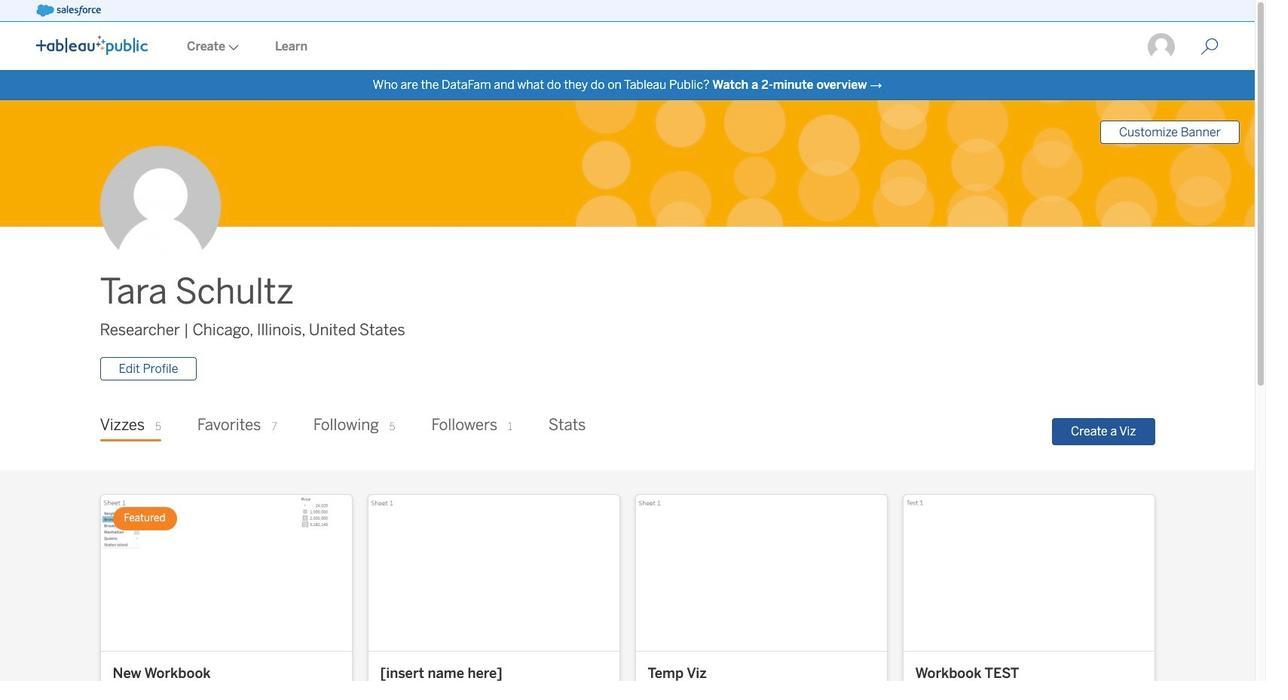 Task type: describe. For each thing, give the bounding box(es) containing it.
salesforce logo image
[[36, 5, 101, 17]]

create image
[[225, 44, 239, 51]]

2 workbook thumbnail image from the left
[[368, 496, 619, 651]]

tara.schultz image
[[1147, 32, 1177, 62]]

avatar image
[[100, 147, 221, 267]]

featured element
[[113, 508, 177, 531]]



Task type: locate. For each thing, give the bounding box(es) containing it.
workbook thumbnail image
[[101, 496, 352, 651], [368, 496, 619, 651], [636, 496, 887, 651], [904, 496, 1155, 651]]

3 workbook thumbnail image from the left
[[636, 496, 887, 651]]

4 workbook thumbnail image from the left
[[904, 496, 1155, 651]]

1 workbook thumbnail image from the left
[[101, 496, 352, 651]]

logo image
[[36, 35, 148, 55]]

go to search image
[[1183, 38, 1237, 56]]



Task type: vqa. For each thing, say whether or not it's contained in the screenshot.
2nd Sales from left
no



